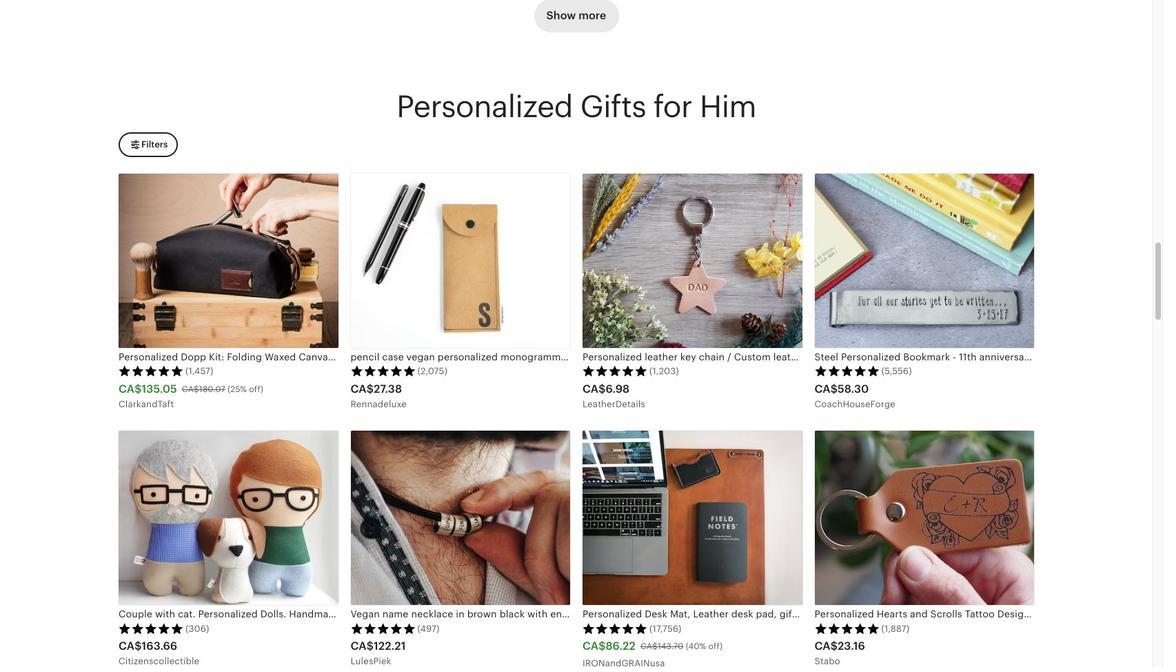 Task type: vqa. For each thing, say whether or not it's contained in the screenshot.
5 Out Of 5 Stars image corresponding to 135.05
yes



Task type: locate. For each thing, give the bounding box(es) containing it.
1 dolls. from the left
[[261, 609, 287, 620]]

show more link
[[534, 0, 619, 33]]

180.07
[[199, 385, 225, 394]]

ca$ 6.98 leatherdetails
[[583, 383, 646, 409]]

gifts
[[581, 90, 646, 124]]

personalized hearts and scrolls tattoo design key ring, leather anniversary gift, christmas couples gift image
[[815, 431, 1035, 606]]

for
[[654, 90, 693, 124]]

3 leather from the left
[[898, 352, 931, 363]]

leather up (5,556)
[[898, 352, 931, 363]]

ca$ inside ca$ 122.21 lulespiek
[[351, 640, 374, 654]]

custom up (497) at the bottom left of page
[[400, 609, 437, 620]]

5 out of 5 stars image for 58.30
[[815, 366, 880, 377]]

off) right the (25%
[[249, 385, 263, 394]]

key left chain in the bottom right of the page
[[681, 352, 697, 363]]

your
[[439, 609, 460, 620]]

personalized gifts for him
[[397, 90, 757, 124]]

ca$ inside ca$ 23.16 stabo
[[815, 640, 838, 654]]

1 horizontal spatial leather
[[774, 352, 807, 363]]

personalized desk mat, leather desk pad, gift for man, best husband gift, best dad gift, 3rd anniversary gift, gift for men, computer mat image
[[583, 431, 803, 606]]

ca$
[[119, 383, 142, 396], [351, 383, 374, 396], [583, 383, 606, 396], [815, 383, 838, 396], [182, 385, 199, 394], [119, 640, 142, 654], [351, 640, 374, 654], [583, 640, 606, 654], [815, 640, 838, 654], [641, 642, 658, 652]]

dolls. right plush
[[371, 609, 397, 620]]

/ right chain in the bottom right of the page
[[728, 352, 732, 363]]

1 horizontal spatial off)
[[709, 642, 723, 652]]

with
[[155, 609, 175, 620]]

2 horizontal spatial /
[[934, 352, 938, 363]]

0 vertical spatial personalized
[[397, 90, 573, 124]]

key
[[681, 352, 697, 363], [810, 352, 825, 363]]

leather left ring
[[774, 352, 807, 363]]

leather
[[645, 352, 678, 363], [774, 352, 807, 363], [898, 352, 931, 363]]

custom
[[735, 352, 771, 363], [400, 609, 437, 620]]

ca$ for 86.22
[[583, 640, 606, 654]]

handmade
[[289, 609, 341, 620]]

ca$ 86.22 ca$ 143.70 (40% off)
[[583, 640, 723, 654]]

clarkandtaft
[[119, 399, 174, 409]]

0 horizontal spatial dolls.
[[261, 609, 287, 620]]

1 vertical spatial off)
[[709, 642, 723, 652]]

cat.
[[178, 609, 196, 620]]

pencil case vegan personalized monogrammed minimal modern gift for him made by renna deluxe image
[[351, 174, 571, 348]]

5 out of 5 stars image for 163.66
[[119, 623, 184, 634]]

(40%
[[686, 642, 707, 652]]

ca$ inside ca$ 86.22 ca$ 143.70 (40% off)
[[641, 642, 658, 652]]

5 out of 5 stars image for 27.38
[[351, 366, 416, 377]]

0 horizontal spatial personalized
[[198, 609, 258, 620]]

0 horizontal spatial /
[[728, 352, 732, 363]]

0 horizontal spatial custom
[[400, 609, 437, 620]]

couple
[[119, 609, 153, 620]]

ca$ for 6.98
[[583, 383, 606, 396]]

filters button
[[119, 132, 178, 157]]

ca$ inside ca$ 6.98 leatherdetails
[[583, 383, 606, 396]]

off) right (40%
[[709, 642, 723, 652]]

5 out of 5 stars image up 122.21
[[351, 623, 416, 634]]

1 vertical spatial personalized
[[583, 352, 643, 363]]

5 out of 5 stars image up 6.98
[[583, 366, 648, 377]]

/ right ring
[[850, 352, 854, 363]]

off) inside the ca$ 135.05 ca$ 180.07 (25% off) clarkandtaft
[[249, 385, 263, 394]]

1 horizontal spatial /
[[850, 352, 854, 363]]

lulespiek
[[351, 657, 392, 667]]

0 vertical spatial off)
[[249, 385, 263, 394]]

off)
[[249, 385, 263, 394], [709, 642, 723, 652]]

dolls.
[[261, 609, 287, 620], [371, 609, 397, 620]]

personalized
[[397, 90, 573, 124], [583, 352, 643, 363], [198, 609, 258, 620]]

5 out of 5 stars image for 135.05
[[119, 366, 184, 377]]

ca$ for 122.21
[[351, 640, 374, 654]]

1 horizontal spatial key
[[810, 352, 825, 363]]

ca$ inside ca$ 163.66 citizenscollectible
[[119, 640, 142, 654]]

2 horizontal spatial leather
[[898, 352, 931, 363]]

5 out of 5 stars image up 27.38
[[351, 366, 416, 377]]

3 / from the left
[[934, 352, 938, 363]]

ca$ 135.05 ca$ 180.07 (25% off) clarkandtaft
[[119, 383, 263, 409]]

genuine
[[856, 352, 896, 363]]

5 out of 5 stars image for 23.16
[[815, 623, 880, 634]]

custom right chain in the bottom right of the page
[[735, 352, 771, 363]]

5 out of 5 stars image for 6.98
[[583, 366, 648, 377]]

5 out of 5 stars image
[[119, 366, 184, 377], [351, 366, 416, 377], [583, 366, 648, 377], [815, 366, 880, 377], [119, 623, 184, 634], [351, 623, 416, 634], [583, 623, 648, 634], [815, 623, 880, 634]]

0 horizontal spatial off)
[[249, 385, 263, 394]]

(2,075)
[[418, 367, 448, 377]]

key left ring
[[810, 352, 825, 363]]

0 horizontal spatial key
[[681, 352, 697, 363]]

5 out of 5 stars image up 23.16
[[815, 623, 880, 634]]

personalized leather key chain / custom leather key ring / genuine leather / christmas gift image
[[583, 174, 803, 348]]

5 out of 5 stars image down ring
[[815, 366, 880, 377]]

christmas
[[941, 352, 988, 363]]

143.70
[[658, 642, 684, 652]]

couple with cat. personalized dolls. handmade plush dolls. custom your own family.
[[119, 609, 516, 620]]

5 out of 5 stars image for 122.21
[[351, 623, 416, 634]]

5 out of 5 stars image up "135.05"
[[119, 366, 184, 377]]

personalized for personalized leather key chain / custom leather key ring / genuine leather / christmas gift
[[583, 352, 643, 363]]

(1,887)
[[882, 624, 910, 634]]

1 horizontal spatial dolls.
[[371, 609, 397, 620]]

1 horizontal spatial personalized
[[397, 90, 573, 124]]

0 horizontal spatial leather
[[645, 352, 678, 363]]

leather up (1,203)
[[645, 352, 678, 363]]

/
[[728, 352, 732, 363], [850, 352, 854, 363], [934, 352, 938, 363]]

filters
[[141, 139, 168, 150]]

2 horizontal spatial personalized
[[583, 352, 643, 363]]

ca$ for 135.05
[[119, 383, 142, 396]]

ca$ 58.30 coachhouseforge
[[815, 383, 896, 409]]

/ left christmas
[[934, 352, 938, 363]]

ca$ inside ca$ 58.30 coachhouseforge
[[815, 383, 838, 396]]

off) inside ca$ 86.22 ca$ 143.70 (40% off)
[[709, 642, 723, 652]]

ca$ inside ca$ 27.38 rennadeluxe
[[351, 383, 374, 396]]

ca$ for 58.30
[[815, 383, 838, 396]]

off) for 86.22
[[709, 642, 723, 652]]

2 dolls. from the left
[[371, 609, 397, 620]]

23.16
[[838, 640, 866, 654]]

family.
[[485, 609, 516, 620]]

1 vertical spatial custom
[[400, 609, 437, 620]]

ca$ for 27.38
[[351, 383, 374, 396]]

personalized for personalized gifts for him
[[397, 90, 573, 124]]

couple with cat. personalized dolls. handmade plush dolls. custom your own family. image
[[119, 431, 338, 606]]

dolls. left the handmade
[[261, 609, 287, 620]]

5 out of 5 stars image up 163.66
[[119, 623, 184, 634]]

more
[[579, 9, 607, 22]]

0 vertical spatial custom
[[735, 352, 771, 363]]

2 / from the left
[[850, 352, 854, 363]]



Task type: describe. For each thing, give the bounding box(es) containing it.
own
[[463, 609, 483, 620]]

off) for 135.05
[[249, 385, 263, 394]]

ca$ for 163.66
[[119, 640, 142, 654]]

1 leather from the left
[[645, 352, 678, 363]]

him
[[700, 90, 757, 124]]

(1,203)
[[650, 367, 679, 377]]

leatherdetails
[[583, 399, 646, 409]]

ca$ 23.16 stabo
[[815, 640, 866, 667]]

6.98
[[606, 383, 630, 396]]

1 / from the left
[[728, 352, 732, 363]]

gift
[[991, 352, 1007, 363]]

1 key from the left
[[681, 352, 697, 363]]

show
[[547, 9, 576, 22]]

ca$ 122.21 lulespiek
[[351, 640, 406, 667]]

plush
[[343, 609, 368, 620]]

(497)
[[418, 624, 440, 634]]

135.05
[[142, 383, 177, 396]]

2 vertical spatial personalized
[[198, 609, 258, 620]]

ca$ 163.66 citizenscollectible
[[119, 640, 200, 667]]

personalized leather key chain / custom leather key ring / genuine leather / christmas gift
[[583, 352, 1007, 363]]

(25%
[[228, 385, 247, 394]]

2 key from the left
[[810, 352, 825, 363]]

steel personalized bookmark - 11th anniversary gift - steel anniversary bookmark - hand made keepsake - teacher gift - book club image
[[815, 174, 1035, 348]]

chain
[[699, 352, 725, 363]]

ring
[[828, 352, 847, 363]]

(1,457)
[[186, 367, 214, 377]]

rennadeluxe
[[351, 399, 407, 409]]

personalized dopp kit: folding waxed canvas toiletry bag in black, anniversary gift, father's day gift for him, made in usa image
[[119, 174, 338, 348]]

coachhouseforge
[[815, 399, 896, 409]]

1 horizontal spatial custom
[[735, 352, 771, 363]]

(5,556)
[[882, 367, 912, 377]]

5 out of 5 stars image up 86.22
[[583, 623, 648, 634]]

58.30
[[838, 383, 870, 396]]

show more
[[547, 9, 607, 22]]

citizenscollectible
[[119, 657, 200, 667]]

122.21
[[374, 640, 406, 654]]

ca$ for 23.16
[[815, 640, 838, 654]]

(306)
[[186, 624, 209, 634]]

stabo
[[815, 657, 841, 667]]

86.22
[[606, 640, 636, 654]]

27.38
[[374, 383, 402, 396]]

(17,756)
[[650, 624, 682, 634]]

ca$ 27.38 rennadeluxe
[[351, 383, 407, 409]]

2 leather from the left
[[774, 352, 807, 363]]

163.66
[[142, 640, 177, 654]]

vegan name necklace in brown black with engraving on real silver 925, necklace for men, gift for men, gift for father's day image
[[351, 431, 571, 606]]



